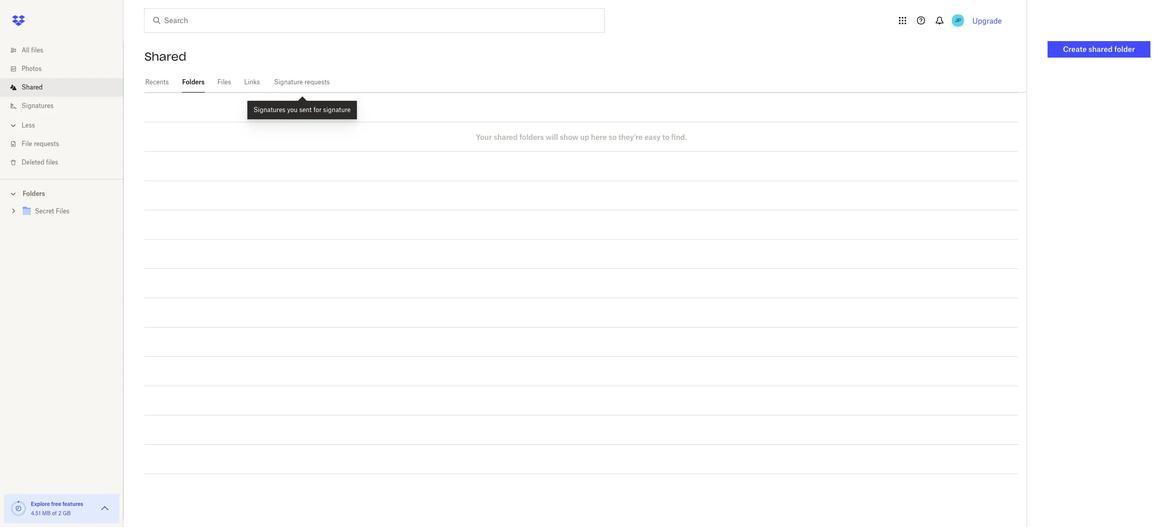 Task type: locate. For each thing, give the bounding box(es) containing it.
1 horizontal spatial requests
[[305, 78, 330, 86]]

mb
[[42, 510, 51, 516]]

0 horizontal spatial requests
[[34, 140, 59, 148]]

create
[[1063, 45, 1087, 53]]

shared inside shared link
[[22, 83, 43, 91]]

1 horizontal spatial files
[[46, 158, 58, 166]]

files down the folders button
[[56, 207, 70, 215]]

tab list
[[145, 72, 1027, 93]]

signatures for signatures
[[22, 102, 54, 110]]

1 vertical spatial requests
[[34, 140, 59, 148]]

you
[[287, 106, 298, 114]]

signatures
[[22, 102, 54, 110], [254, 106, 286, 114]]

1 horizontal spatial shared
[[1089, 45, 1113, 53]]

gb
[[63, 510, 71, 516]]

all files
[[22, 46, 43, 54]]

file requests link
[[8, 135, 123, 153]]

0 horizontal spatial signatures
[[22, 102, 54, 110]]

create shared folder
[[1063, 45, 1135, 53]]

1 vertical spatial files
[[56, 207, 70, 215]]

0 vertical spatial shared
[[1089, 45, 1113, 53]]

shared
[[145, 49, 186, 64], [22, 83, 43, 91]]

requests inside tab list
[[305, 78, 330, 86]]

folders
[[182, 78, 205, 86], [23, 190, 45, 198]]

deleted
[[22, 158, 44, 166]]

sent
[[299, 106, 312, 114]]

requests for signature requests
[[305, 78, 330, 86]]

folders up secret
[[23, 190, 45, 198]]

files
[[31, 46, 43, 54], [46, 158, 58, 166]]

shared down 'photos'
[[22, 83, 43, 91]]

0 horizontal spatial folders
[[23, 190, 45, 198]]

1 horizontal spatial shared
[[145, 49, 186, 64]]

1 horizontal spatial signatures
[[254, 106, 286, 114]]

here
[[591, 132, 607, 141]]

files for deleted files
[[46, 158, 58, 166]]

1 vertical spatial shared
[[494, 132, 518, 141]]

signatures left you
[[254, 106, 286, 114]]

files
[[217, 78, 231, 86], [56, 207, 70, 215]]

to
[[662, 132, 670, 141]]

secret files
[[35, 207, 70, 215]]

photos link
[[8, 60, 123, 78]]

files right the all
[[31, 46, 43, 54]]

photos
[[22, 65, 42, 73]]

signatures inside list
[[22, 102, 54, 110]]

so
[[609, 132, 617, 141]]

requests
[[305, 78, 330, 86], [34, 140, 59, 148]]

0 horizontal spatial shared
[[494, 132, 518, 141]]

shared left folder
[[1089, 45, 1113, 53]]

all
[[22, 46, 29, 54]]

secret
[[35, 207, 54, 215]]

links link
[[244, 72, 260, 91]]

file requests
[[22, 140, 59, 148]]

0 vertical spatial files
[[31, 46, 43, 54]]

signatures you sent for signature
[[254, 106, 351, 114]]

signatures for signatures you sent for signature
[[254, 106, 286, 114]]

shared inside "button"
[[1089, 45, 1113, 53]]

less
[[22, 121, 35, 129]]

0 horizontal spatial files
[[31, 46, 43, 54]]

your shared folders will show up here so they're easy to find.
[[476, 132, 687, 141]]

0 vertical spatial requests
[[305, 78, 330, 86]]

recents link
[[145, 72, 170, 91]]

shared up recents link
[[145, 49, 186, 64]]

requests up for
[[305, 78, 330, 86]]

folders button
[[0, 186, 123, 201]]

requests for file requests
[[34, 140, 59, 148]]

4.51
[[31, 510, 41, 516]]

0 vertical spatial files
[[217, 78, 231, 86]]

requests right file
[[34, 140, 59, 148]]

folders inside button
[[23, 190, 45, 198]]

folders left files link
[[182, 78, 205, 86]]

0 vertical spatial folders
[[182, 78, 205, 86]]

show
[[560, 132, 578, 141]]

0 horizontal spatial files
[[56, 207, 70, 215]]

find.
[[671, 132, 687, 141]]

1 vertical spatial files
[[46, 158, 58, 166]]

secret files link
[[21, 205, 115, 219]]

deleted files link
[[8, 153, 123, 172]]

files left links
[[217, 78, 231, 86]]

1 horizontal spatial files
[[217, 78, 231, 86]]

deleted files
[[22, 158, 58, 166]]

signatures up less
[[22, 102, 54, 110]]

shared
[[1089, 45, 1113, 53], [494, 132, 518, 141]]

signatures link
[[8, 97, 123, 115]]

upgrade link
[[973, 16, 1002, 25]]

files right the deleted
[[46, 158, 58, 166]]

dropbox image
[[8, 10, 29, 31]]

0 horizontal spatial shared
[[22, 83, 43, 91]]

list
[[0, 35, 123, 179]]

1 vertical spatial shared
[[22, 83, 43, 91]]

for
[[313, 106, 322, 114]]

1 vertical spatial folders
[[23, 190, 45, 198]]

folders
[[520, 132, 544, 141]]

0 vertical spatial shared
[[145, 49, 186, 64]]

shared right your
[[494, 132, 518, 141]]

recents
[[145, 78, 169, 86]]

explore
[[31, 501, 50, 507]]



Task type: describe. For each thing, give the bounding box(es) containing it.
less image
[[8, 120, 19, 131]]

shared for create
[[1089, 45, 1113, 53]]

file
[[22, 140, 32, 148]]

jp
[[955, 17, 961, 24]]

signature requests
[[274, 78, 330, 86]]

all files link
[[8, 41, 123, 60]]

shared link
[[8, 78, 123, 97]]

free
[[51, 501, 61, 507]]

tab list containing recents
[[145, 72, 1027, 93]]

will
[[546, 132, 558, 141]]

links
[[244, 78, 260, 86]]

files inside "secret files" link
[[56, 207, 70, 215]]

signature
[[323, 106, 351, 114]]

files link
[[217, 72, 231, 91]]

upgrade
[[973, 16, 1002, 25]]

they're
[[619, 132, 643, 141]]

your
[[476, 132, 492, 141]]

folder
[[1115, 45, 1135, 53]]

1 horizontal spatial folders
[[182, 78, 205, 86]]

files inside files link
[[217, 78, 231, 86]]

create shared folder button
[[1048, 41, 1151, 58]]

signature requests link
[[273, 72, 331, 91]]

list containing all files
[[0, 35, 123, 179]]

signature
[[274, 78, 303, 86]]

quota usage element
[[10, 501, 27, 517]]

up
[[580, 132, 589, 141]]

2
[[58, 510, 61, 516]]

Search in folder "Dropbox" text field
[[164, 15, 583, 26]]

explore free features 4.51 mb of 2 gb
[[31, 501, 83, 516]]

easy
[[645, 132, 661, 141]]

jp button
[[950, 12, 966, 29]]

features
[[62, 501, 83, 507]]

shared for your
[[494, 132, 518, 141]]

files for all files
[[31, 46, 43, 54]]

shared list item
[[0, 78, 123, 97]]

folders link
[[182, 72, 205, 91]]

of
[[52, 510, 57, 516]]



Task type: vqa. For each thing, say whether or not it's contained in the screenshot.
of
yes



